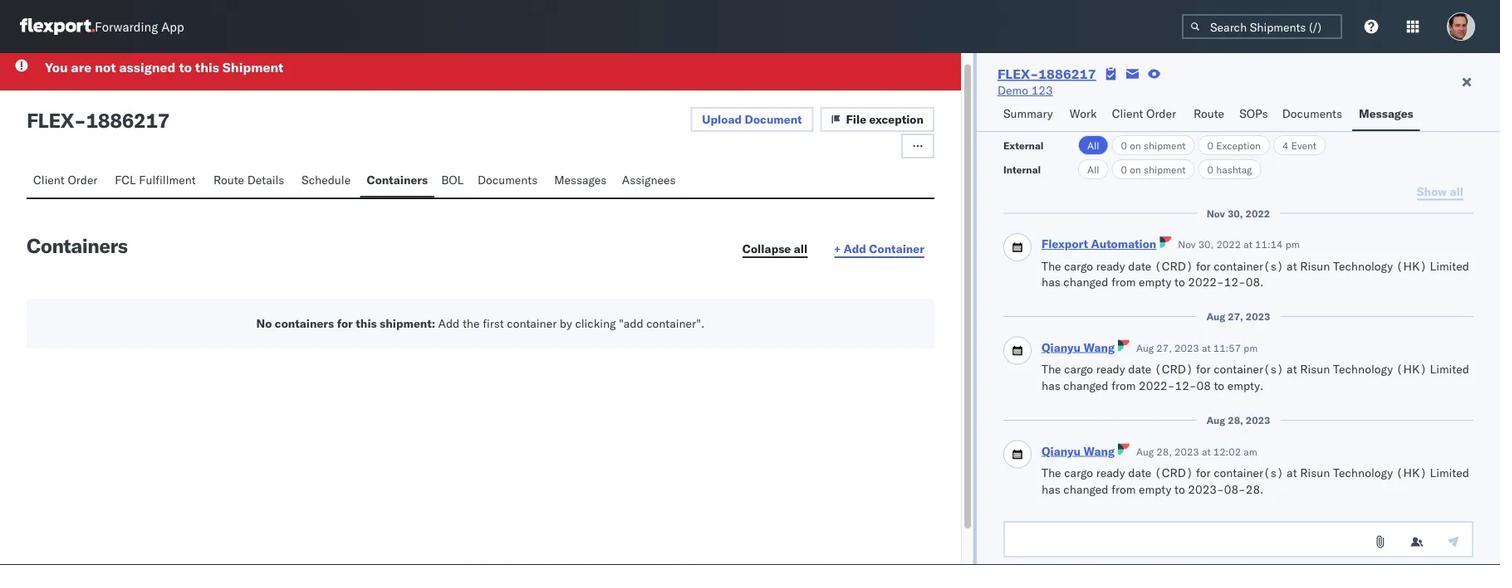 Task type: locate. For each thing, give the bounding box(es) containing it.
(hk) inside 'the cargo ready date (crd) for container(s)  at risun technology (hk) limited has changed from 2022-12-08 to empty.'
[[1397, 362, 1427, 377]]

1 vertical spatial date
[[1129, 362, 1152, 377]]

aug left 12:02
[[1137, 446, 1154, 458]]

2022- up aug 27, 2023
[[1188, 275, 1224, 290]]

0 horizontal spatial documents button
[[471, 165, 548, 197]]

this left shipment
[[195, 59, 219, 75]]

changed inside the cargo ready date (crd) for container(s)  at risun technology (hk) limited has changed from empty to 2023-08-28.
[[1064, 482, 1109, 497]]

add inside button
[[844, 241, 867, 256]]

2 empty from the top
[[1139, 482, 1172, 497]]

1886217 up the 123
[[1039, 66, 1096, 82]]

route inside route button
[[1194, 106, 1225, 121]]

qianyu wang
[[1042, 340, 1115, 355], [1042, 444, 1115, 459]]

all button for internal
[[1078, 160, 1109, 179]]

1 vertical spatial qianyu wang button
[[1042, 444, 1115, 459]]

not
[[95, 59, 116, 75]]

3 the from the top
[[1042, 466, 1062, 481]]

0 vertical spatial all
[[1088, 139, 1100, 152]]

28, for aug 28, 2023 at 12:02 am
[[1157, 446, 1172, 458]]

on for 0 hashtag
[[1130, 163, 1141, 176]]

for inside the cargo ready date (crd) for container(s)  at risun technology (hk) limited has changed from empty to 2023-08-28.
[[1197, 466, 1211, 481]]

0 horizontal spatial 28,
[[1157, 446, 1172, 458]]

1 vertical spatial shipment
[[1144, 163, 1186, 176]]

1 horizontal spatial messages button
[[1353, 99, 1420, 131]]

route details
[[213, 172, 284, 187]]

0 on shipment for 0 hashtag
[[1121, 163, 1186, 176]]

risun inside 'the cargo ready date (crd) for container(s)  at risun technology (hk) limited has changed from 2022-12-08 to empty.'
[[1300, 362, 1331, 377]]

1 vertical spatial messages button
[[548, 165, 616, 197]]

1 all button from the top
[[1078, 135, 1109, 155]]

0 vertical spatial 2022-
[[1188, 275, 1224, 290]]

sops button
[[1233, 99, 1276, 131]]

0 horizontal spatial messages button
[[548, 165, 616, 197]]

(hk) inside the cargo ready date (crd) for container(s)  at risun technology (hk) limited has changed from empty to 2023-08-28.
[[1397, 466, 1427, 481]]

from
[[1112, 275, 1136, 290], [1112, 379, 1136, 393], [1112, 482, 1136, 497]]

28, up 12:02
[[1228, 415, 1244, 427]]

1 vertical spatial pm
[[1244, 342, 1258, 355]]

0 horizontal spatial pm
[[1244, 342, 1258, 355]]

documents up event
[[1283, 106, 1343, 121]]

flex-1886217
[[998, 66, 1096, 82]]

at
[[1244, 238, 1253, 251], [1287, 259, 1297, 273], [1202, 342, 1211, 355], [1287, 362, 1297, 377], [1202, 446, 1211, 458], [1287, 466, 1297, 481]]

work
[[1070, 106, 1097, 121]]

1886217 down assigned
[[86, 108, 170, 133]]

0 horizontal spatial nov
[[1178, 238, 1196, 251]]

27, for aug 27, 2023
[[1228, 311, 1244, 323]]

for up 08 at the bottom
[[1197, 362, 1211, 377]]

this left shipment:
[[356, 316, 377, 331]]

changed inside the cargo ready date (crd) for container(s)  at risun technology (hk) limited has changed from empty to 2022-12-08.
[[1064, 275, 1109, 290]]

technology inside the cargo ready date (crd) for container(s)  at risun technology (hk) limited has changed from empty to 2022-12-08.
[[1334, 259, 1394, 273]]

0 on shipment
[[1121, 139, 1186, 152], [1121, 163, 1186, 176]]

all
[[794, 241, 808, 256]]

0 vertical spatial technology
[[1334, 259, 1394, 273]]

1 horizontal spatial messages
[[1359, 106, 1414, 121]]

work button
[[1063, 99, 1106, 131]]

container(s) inside 'the cargo ready date (crd) for container(s)  at risun technology (hk) limited has changed from 2022-12-08 to empty.'
[[1214, 362, 1284, 377]]

(crd) inside the cargo ready date (crd) for container(s)  at risun technology (hk) limited has changed from empty to 2023-08-28.
[[1155, 466, 1194, 481]]

2 all from the top
[[1088, 163, 1100, 176]]

2 vertical spatial from
[[1112, 482, 1136, 497]]

date inside 'the cargo ready date (crd) for container(s)  at risun technology (hk) limited has changed from 2022-12-08 to empty.'
[[1129, 362, 1152, 377]]

0 horizontal spatial add
[[438, 316, 460, 331]]

container(s) for 08.
[[1214, 259, 1284, 273]]

container(s) inside the cargo ready date (crd) for container(s)  at risun technology (hk) limited has changed from empty to 2023-08-28.
[[1214, 466, 1284, 481]]

2 vertical spatial (hk)
[[1397, 466, 1427, 481]]

client down flex
[[33, 172, 65, 187]]

1 vertical spatial 27,
[[1157, 342, 1172, 355]]

30, down "nov 30, 2022"
[[1199, 238, 1214, 251]]

2 date from the top
[[1129, 362, 1152, 377]]

client order button left fcl
[[27, 165, 108, 197]]

add right +
[[844, 241, 867, 256]]

3 cargo from the top
[[1065, 466, 1093, 481]]

from inside the cargo ready date (crd) for container(s)  at risun technology (hk) limited has changed from empty to 2023-08-28.
[[1112, 482, 1136, 497]]

flex-1886217 link
[[998, 66, 1096, 82]]

add left "the"
[[438, 316, 460, 331]]

(hk) for the cargo ready date (crd) for container(s)  at risun technology (hk) limited has changed from 2022-12-08 to empty.
[[1397, 362, 1427, 377]]

3 date from the top
[[1129, 466, 1152, 481]]

1 horizontal spatial client order button
[[1106, 99, 1187, 131]]

0 vertical spatial qianyu wang
[[1042, 340, 1115, 355]]

route inside 'route details' button
[[213, 172, 244, 187]]

1886217
[[1039, 66, 1096, 82], [86, 108, 170, 133]]

2023
[[1246, 311, 1271, 323], [1175, 342, 1200, 355], [1246, 415, 1271, 427], [1175, 446, 1200, 458]]

Search Shipments (/) text field
[[1182, 14, 1343, 39]]

2023 down "08."
[[1246, 311, 1271, 323]]

from left 2023-
[[1112, 482, 1136, 497]]

1 vertical spatial containers
[[27, 233, 128, 258]]

1 qianyu wang button from the top
[[1042, 340, 1115, 355]]

3 (hk) from the top
[[1397, 466, 1427, 481]]

empty for 2023-
[[1139, 482, 1172, 497]]

1 horizontal spatial route
[[1194, 106, 1225, 121]]

technology for 08.
[[1334, 259, 1394, 273]]

0 horizontal spatial client
[[33, 172, 65, 187]]

1 horizontal spatial documents
[[1283, 106, 1343, 121]]

changed for the cargo ready date (crd) for container(s)  at risun technology (hk) limited has changed from empty to 2022-12-08.
[[1064, 275, 1109, 290]]

schedule
[[302, 172, 351, 187]]

first
[[483, 316, 504, 331]]

limited inside the cargo ready date (crd) for container(s)  at risun technology (hk) limited has changed from empty to 2023-08-28.
[[1430, 466, 1470, 481]]

containers inside button
[[367, 172, 428, 187]]

28, left 12:02
[[1157, 446, 1172, 458]]

route button
[[1187, 99, 1233, 131]]

nov right automation
[[1178, 238, 1196, 251]]

1 horizontal spatial 12-
[[1224, 275, 1246, 290]]

2 changed from the top
[[1064, 379, 1109, 393]]

order
[[1147, 106, 1177, 121], [68, 172, 98, 187]]

collapse all button
[[733, 237, 818, 262]]

1 cargo from the top
[[1065, 259, 1093, 273]]

aug for aug 27, 2023 at 11:57 pm
[[1137, 342, 1154, 355]]

1 horizontal spatial this
[[356, 316, 377, 331]]

date down automation
[[1129, 259, 1152, 273]]

3 ready from the top
[[1096, 466, 1126, 481]]

08
[[1197, 379, 1211, 393]]

1 vertical spatial client order button
[[27, 165, 108, 197]]

empty.
[[1228, 379, 1264, 393]]

2 qianyu wang from the top
[[1042, 444, 1115, 459]]

0 vertical spatial 12-
[[1224, 275, 1246, 290]]

28, for aug 28, 2023
[[1228, 415, 1244, 427]]

1 vertical spatial all
[[1088, 163, 1100, 176]]

1 horizontal spatial 30,
[[1228, 207, 1243, 220]]

(crd) inside 'the cargo ready date (crd) for container(s)  at risun technology (hk) limited has changed from 2022-12-08 to empty.'
[[1155, 362, 1194, 377]]

2 the from the top
[[1042, 362, 1062, 377]]

wang for 2022-
[[1084, 340, 1115, 355]]

1 vertical spatial wang
[[1084, 444, 1115, 459]]

1 horizontal spatial 1886217
[[1039, 66, 1096, 82]]

route for route details
[[213, 172, 244, 187]]

(hk) inside the cargo ready date (crd) for container(s)  at risun technology (hk) limited has changed from empty to 2022-12-08.
[[1397, 259, 1427, 273]]

1 vertical spatial (crd)
[[1155, 362, 1194, 377]]

(crd) inside the cargo ready date (crd) for container(s)  at risun technology (hk) limited has changed from empty to 2022-12-08.
[[1155, 259, 1194, 273]]

30,
[[1228, 207, 1243, 220], [1199, 238, 1214, 251]]

0 on shipment left 0 hashtag
[[1121, 163, 1186, 176]]

(hk)
[[1397, 259, 1427, 273], [1397, 362, 1427, 377], [1397, 466, 1427, 481]]

0 vertical spatial ready
[[1096, 259, 1126, 273]]

to right 08 at the bottom
[[1214, 379, 1225, 393]]

by
[[560, 316, 572, 331]]

flexport automation button
[[1042, 237, 1157, 251]]

empty left 2023-
[[1139, 482, 1172, 497]]

risun inside the cargo ready date (crd) for container(s)  at risun technology (hk) limited has changed from empty to 2022-12-08.
[[1300, 259, 1331, 273]]

nov up nov 30, 2022 at 11:14 pm
[[1207, 207, 1226, 220]]

containers left bol
[[367, 172, 428, 187]]

cargo inside the cargo ready date (crd) for container(s)  at risun technology (hk) limited has changed from empty to 2023-08-28.
[[1065, 466, 1093, 481]]

2 vertical spatial has
[[1042, 482, 1061, 497]]

1 vertical spatial qianyu
[[1042, 444, 1081, 459]]

demo 123
[[998, 83, 1053, 98]]

to
[[179, 59, 192, 75], [1175, 275, 1185, 290], [1214, 379, 1225, 393], [1175, 482, 1185, 497]]

the inside the cargo ready date (crd) for container(s)  at risun technology (hk) limited has changed from empty to 2023-08-28.
[[1042, 466, 1062, 481]]

date inside the cargo ready date (crd) for container(s)  at risun technology (hk) limited has changed from empty to 2022-12-08.
[[1129, 259, 1152, 273]]

1 vertical spatial cargo
[[1065, 362, 1093, 377]]

1 has from the top
[[1042, 275, 1061, 290]]

this
[[195, 59, 219, 75], [356, 316, 377, 331]]

1 horizontal spatial client
[[1112, 106, 1144, 121]]

shipment left 0 hashtag
[[1144, 163, 1186, 176]]

are
[[71, 59, 92, 75]]

0 vertical spatial 1886217
[[1039, 66, 1096, 82]]

risun inside the cargo ready date (crd) for container(s)  at risun technology (hk) limited has changed from empty to 2023-08-28.
[[1300, 466, 1331, 481]]

has inside 'the cargo ready date (crd) for container(s)  at risun technology (hk) limited has changed from 2022-12-08 to empty.'
[[1042, 379, 1061, 393]]

1 wang from the top
[[1084, 340, 1115, 355]]

at inside 'the cargo ready date (crd) for container(s)  at risun technology (hk) limited has changed from 2022-12-08 to empty.'
[[1287, 362, 1297, 377]]

limited for the cargo ready date (crd) for container(s)  at risun technology (hk) limited has changed from empty to 2023-08-28.
[[1430, 466, 1470, 481]]

technology inside the cargo ready date (crd) for container(s)  at risun technology (hk) limited has changed from empty to 2023-08-28.
[[1334, 466, 1394, 481]]

the inside 'the cargo ready date (crd) for container(s)  at risun technology (hk) limited has changed from 2022-12-08 to empty.'
[[1042, 362, 1062, 377]]

1 shipment from the top
[[1144, 139, 1186, 152]]

has for the cargo ready date (crd) for container(s)  at risun technology (hk) limited has changed from 2022-12-08 to empty.
[[1042, 379, 1061, 393]]

client right work button at the right
[[1112, 106, 1144, 121]]

0 horizontal spatial 12-
[[1175, 379, 1197, 393]]

2023 left 11:57 at bottom
[[1175, 342, 1200, 355]]

2 from from the top
[[1112, 379, 1136, 393]]

2022- left 08 at the bottom
[[1139, 379, 1175, 393]]

0 vertical spatial containers
[[367, 172, 428, 187]]

aug up 12:02
[[1207, 415, 1226, 427]]

1 limited from the top
[[1430, 259, 1470, 273]]

2 on from the top
[[1130, 163, 1141, 176]]

2 shipment from the top
[[1144, 163, 1186, 176]]

file exception button
[[821, 107, 935, 132], [821, 107, 935, 132]]

to left 2023-
[[1175, 482, 1185, 497]]

pm right 11:57 at bottom
[[1244, 342, 1258, 355]]

3 from from the top
[[1112, 482, 1136, 497]]

the cargo ready date (crd) for container(s)  at risun technology (hk) limited has changed from empty to 2023-08-28.
[[1042, 466, 1470, 497]]

ready inside the cargo ready date (crd) for container(s)  at risun technology (hk) limited has changed from empty to 2022-12-08.
[[1096, 259, 1126, 273]]

2022 up 11:14
[[1246, 207, 1271, 220]]

2 vertical spatial date
[[1129, 466, 1152, 481]]

(crd) down aug 28, 2023 at 12:02 am
[[1155, 466, 1194, 481]]

for inside 'the cargo ready date (crd) for container(s)  at risun technology (hk) limited has changed from 2022-12-08 to empty.'
[[1197, 362, 1211, 377]]

1 the from the top
[[1042, 259, 1062, 273]]

1 vertical spatial container(s)
[[1214, 362, 1284, 377]]

1 horizontal spatial add
[[844, 241, 867, 256]]

file exception
[[846, 112, 924, 126]]

0 vertical spatial all button
[[1078, 135, 1109, 155]]

3 changed from the top
[[1064, 482, 1109, 497]]

for down nov 30, 2022 at 11:14 pm
[[1197, 259, 1211, 273]]

nov 30, 2022 at 11:14 pm
[[1178, 238, 1300, 251]]

shipment left the 0 exception
[[1144, 139, 1186, 152]]

1 on from the top
[[1130, 139, 1141, 152]]

3 container(s) from the top
[[1214, 466, 1284, 481]]

clicking
[[575, 316, 616, 331]]

0 horizontal spatial documents
[[478, 172, 538, 187]]

documents button up event
[[1276, 99, 1353, 131]]

11:57
[[1214, 342, 1242, 355]]

1 horizontal spatial pm
[[1286, 238, 1300, 251]]

order left fcl
[[68, 172, 98, 187]]

pm
[[1286, 238, 1300, 251], [1244, 342, 1258, 355]]

12- inside 'the cargo ready date (crd) for container(s)  at risun technology (hk) limited has changed from 2022-12-08 to empty.'
[[1175, 379, 1197, 393]]

2 technology from the top
[[1334, 362, 1394, 377]]

1 changed from the top
[[1064, 275, 1109, 290]]

1 horizontal spatial 28,
[[1228, 415, 1244, 427]]

client order right work button at the right
[[1112, 106, 1177, 121]]

1 vertical spatial 0 on shipment
[[1121, 163, 1186, 176]]

date for 2022-
[[1129, 259, 1152, 273]]

123
[[1032, 83, 1053, 98]]

1 vertical spatial documents button
[[471, 165, 548, 197]]

1 qianyu wang from the top
[[1042, 340, 1115, 355]]

1 from from the top
[[1112, 275, 1136, 290]]

0 vertical spatial 28,
[[1228, 415, 1244, 427]]

1 technology from the top
[[1334, 259, 1394, 273]]

1 date from the top
[[1129, 259, 1152, 273]]

1 vertical spatial qianyu wang
[[1042, 444, 1115, 459]]

3 (crd) from the top
[[1155, 466, 1194, 481]]

1 horizontal spatial 2022-
[[1188, 275, 1224, 290]]

has inside the cargo ready date (crd) for container(s)  at risun technology (hk) limited has changed from empty to 2023-08-28.
[[1042, 482, 1061, 497]]

0 vertical spatial has
[[1042, 275, 1061, 290]]

2 vertical spatial changed
[[1064, 482, 1109, 497]]

to up aug 27, 2023 at 11:57 pm
[[1175, 275, 1185, 290]]

shipment
[[223, 59, 284, 75]]

empty inside the cargo ready date (crd) for container(s)  at risun technology (hk) limited has changed from empty to 2022-12-08.
[[1139, 275, 1172, 290]]

client order left fcl
[[33, 172, 98, 187]]

client order button
[[1106, 99, 1187, 131], [27, 165, 108, 197]]

technology
[[1334, 259, 1394, 273], [1334, 362, 1394, 377], [1334, 466, 1394, 481]]

0 vertical spatial client order button
[[1106, 99, 1187, 131]]

1 risun from the top
[[1300, 259, 1331, 273]]

documents
[[1283, 106, 1343, 121], [478, 172, 538, 187]]

0 horizontal spatial 1886217
[[86, 108, 170, 133]]

for inside the cargo ready date (crd) for container(s)  at risun technology (hk) limited has changed from empty to 2022-12-08.
[[1197, 259, 1211, 273]]

from left 08 at the bottom
[[1112, 379, 1136, 393]]

1 vertical spatial 1886217
[[86, 108, 170, 133]]

27, left 11:57 at bottom
[[1157, 342, 1172, 355]]

(hk) for the cargo ready date (crd) for container(s)  at risun technology (hk) limited has changed from empty to 2022-12-08.
[[1397, 259, 1427, 273]]

2 vertical spatial the
[[1042, 466, 1062, 481]]

1 container(s) from the top
[[1214, 259, 1284, 273]]

1 (crd) from the top
[[1155, 259, 1194, 273]]

0 vertical spatial container(s)
[[1214, 259, 1284, 273]]

0 vertical spatial 0 on shipment
[[1121, 139, 1186, 152]]

0 vertical spatial client
[[1112, 106, 1144, 121]]

2 ready from the top
[[1096, 362, 1126, 377]]

empty for 2022-
[[1139, 275, 1172, 290]]

27, up 11:57 at bottom
[[1228, 311, 1244, 323]]

0 horizontal spatial route
[[213, 172, 244, 187]]

2 has from the top
[[1042, 379, 1061, 393]]

0 vertical spatial this
[[195, 59, 219, 75]]

aug 28, 2023 at 12:02 am
[[1137, 446, 1258, 458]]

date for 2023-
[[1129, 466, 1152, 481]]

2 qianyu wang button from the top
[[1042, 444, 1115, 459]]

1 empty from the top
[[1139, 275, 1172, 290]]

wang
[[1084, 340, 1115, 355], [1084, 444, 1115, 459]]

0 horizontal spatial 2022-
[[1139, 379, 1175, 393]]

empty
[[1139, 275, 1172, 290], [1139, 482, 1172, 497]]

flex-
[[998, 66, 1039, 82]]

2 limited from the top
[[1430, 362, 1470, 377]]

assigned
[[119, 59, 176, 75]]

1 vertical spatial 2022
[[1217, 238, 1241, 251]]

12- up aug 27, 2023
[[1224, 275, 1246, 290]]

(crd) down aug 27, 2023 at 11:57 pm
[[1155, 362, 1194, 377]]

documents button
[[1276, 99, 1353, 131], [471, 165, 548, 197]]

2 cargo from the top
[[1065, 362, 1093, 377]]

0 vertical spatial shipment
[[1144, 139, 1186, 152]]

3 limited from the top
[[1430, 466, 1470, 481]]

0 vertical spatial client order
[[1112, 106, 1177, 121]]

document
[[745, 112, 802, 126]]

1 ready from the top
[[1096, 259, 1126, 273]]

1 horizontal spatial 27,
[[1228, 311, 1244, 323]]

30, for nov 30, 2022
[[1228, 207, 1243, 220]]

route up the 0 exception
[[1194, 106, 1225, 121]]

2023-
[[1188, 482, 1224, 497]]

on
[[1130, 139, 1141, 152], [1130, 163, 1141, 176]]

documents button right bol
[[471, 165, 548, 197]]

shipment
[[1144, 139, 1186, 152], [1144, 163, 1186, 176]]

containers
[[367, 172, 428, 187], [27, 233, 128, 258]]

cargo
[[1065, 259, 1093, 273], [1065, 362, 1093, 377], [1065, 466, 1093, 481]]

nov for nov 30, 2022
[[1207, 207, 1226, 220]]

0 on shipment left the 0 exception
[[1121, 139, 1186, 152]]

3 has from the top
[[1042, 482, 1061, 497]]

changed
[[1064, 275, 1109, 290], [1064, 379, 1109, 393], [1064, 482, 1109, 497]]

0 vertical spatial qianyu wang button
[[1042, 340, 1115, 355]]

all for external
[[1088, 139, 1100, 152]]

0 vertical spatial 27,
[[1228, 311, 1244, 323]]

container(s) up empty.
[[1214, 362, 1284, 377]]

fulfillment
[[139, 172, 196, 187]]

container(s) inside the cargo ready date (crd) for container(s)  at risun technology (hk) limited has changed from empty to 2022-12-08.
[[1214, 259, 1284, 273]]

ready for the cargo ready date (crd) for container(s)  at risun technology (hk) limited has changed from 2022-12-08 to empty.
[[1096, 362, 1126, 377]]

cargo inside the cargo ready date (crd) for container(s)  at risun technology (hk) limited has changed from empty to 2022-12-08.
[[1065, 259, 1093, 273]]

all button
[[1078, 135, 1109, 155], [1078, 160, 1109, 179]]

order left route button
[[1147, 106, 1177, 121]]

2023 left 12:02
[[1175, 446, 1200, 458]]

summary
[[1004, 106, 1053, 121]]

for
[[1197, 259, 1211, 273], [337, 316, 353, 331], [1197, 362, 1211, 377], [1197, 466, 1211, 481]]

2022 for nov 30, 2022 at 11:14 pm
[[1217, 238, 1241, 251]]

0 vertical spatial 30,
[[1228, 207, 1243, 220]]

3 risun from the top
[[1300, 466, 1331, 481]]

3 technology from the top
[[1334, 466, 1394, 481]]

0 horizontal spatial this
[[195, 59, 219, 75]]

container(s) up 28.
[[1214, 466, 1284, 481]]

containers down fcl
[[27, 233, 128, 258]]

container(s) up "08."
[[1214, 259, 1284, 273]]

wang for empty
[[1084, 444, 1115, 459]]

from inside the cargo ready date (crd) for container(s)  at risun technology (hk) limited has changed from empty to 2022-12-08.
[[1112, 275, 1136, 290]]

2022 down "nov 30, 2022"
[[1217, 238, 1241, 251]]

0 vertical spatial date
[[1129, 259, 1152, 273]]

ready inside 'the cargo ready date (crd) for container(s)  at risun technology (hk) limited has changed from 2022-12-08 to empty.'
[[1096, 362, 1126, 377]]

flex
[[27, 108, 74, 133]]

0 vertical spatial documents button
[[1276, 99, 1353, 131]]

0 vertical spatial route
[[1194, 106, 1225, 121]]

"add
[[619, 316, 644, 331]]

2 vertical spatial risun
[[1300, 466, 1331, 481]]

0 vertical spatial wang
[[1084, 340, 1115, 355]]

ready inside the cargo ready date (crd) for container(s)  at risun technology (hk) limited has changed from empty to 2023-08-28.
[[1096, 466, 1126, 481]]

add
[[844, 241, 867, 256], [438, 316, 460, 331]]

pm for empty.
[[1244, 342, 1258, 355]]

for for the cargo ready date (crd) for container(s)  at risun technology (hk) limited has changed from empty to 2022-12-08.
[[1197, 259, 1211, 273]]

2 container(s) from the top
[[1214, 362, 1284, 377]]

1 vertical spatial limited
[[1430, 362, 1470, 377]]

date inside the cargo ready date (crd) for container(s)  at risun technology (hk) limited has changed from empty to 2023-08-28.
[[1129, 466, 1152, 481]]

2 qianyu from the top
[[1042, 444, 1081, 459]]

technology inside 'the cargo ready date (crd) for container(s)  at risun technology (hk) limited has changed from 2022-12-08 to empty.'
[[1334, 362, 1394, 377]]

2023 for aug 28, 2023
[[1246, 415, 1271, 427]]

container
[[869, 241, 925, 256]]

0 vertical spatial (crd)
[[1155, 259, 1194, 273]]

2 0 on shipment from the top
[[1121, 163, 1186, 176]]

changed inside 'the cargo ready date (crd) for container(s)  at risun technology (hk) limited has changed from 2022-12-08 to empty.'
[[1064, 379, 1109, 393]]

from inside 'the cargo ready date (crd) for container(s)  at risun technology (hk) limited has changed from 2022-12-08 to empty.'
[[1112, 379, 1136, 393]]

2 wang from the top
[[1084, 444, 1115, 459]]

2023 for aug 27, 2023 at 11:57 pm
[[1175, 342, 1200, 355]]

pm right 11:14
[[1286, 238, 1300, 251]]

1 vertical spatial all button
[[1078, 160, 1109, 179]]

am
[[1244, 446, 1258, 458]]

for up 2023-
[[1197, 466, 1211, 481]]

0 vertical spatial empty
[[1139, 275, 1172, 290]]

30, up nov 30, 2022 at 11:14 pm
[[1228, 207, 1243, 220]]

1 (hk) from the top
[[1397, 259, 1427, 273]]

0 vertical spatial messages button
[[1353, 99, 1420, 131]]

limited
[[1430, 259, 1470, 273], [1430, 362, 1470, 377], [1430, 466, 1470, 481]]

2 vertical spatial ready
[[1096, 466, 1126, 481]]

1 vertical spatial client order
[[33, 172, 98, 187]]

1 vertical spatial the
[[1042, 362, 1062, 377]]

documents right bol button at the left top of the page
[[478, 172, 538, 187]]

date down aug 28, 2023 at 12:02 am
[[1129, 466, 1152, 481]]

risun for empty.
[[1300, 362, 1331, 377]]

to inside the cargo ready date (crd) for container(s)  at risun technology (hk) limited has changed from empty to 2023-08-28.
[[1175, 482, 1185, 497]]

0 vertical spatial limited
[[1430, 259, 1470, 273]]

1 qianyu from the top
[[1042, 340, 1081, 355]]

you are not assigned to this shipment
[[45, 59, 284, 75]]

1 0 on shipment from the top
[[1121, 139, 1186, 152]]

has inside the cargo ready date (crd) for container(s)  at risun technology (hk) limited has changed from empty to 2022-12-08.
[[1042, 275, 1061, 290]]

aug
[[1207, 311, 1226, 323], [1137, 342, 1154, 355], [1207, 415, 1226, 427], [1137, 446, 1154, 458]]

2 (crd) from the top
[[1155, 362, 1194, 377]]

flexport. image
[[20, 18, 95, 35]]

0 horizontal spatial client order
[[33, 172, 98, 187]]

date
[[1129, 259, 1152, 273], [1129, 362, 1152, 377], [1129, 466, 1152, 481]]

None text field
[[1004, 522, 1474, 558]]

the
[[1042, 259, 1062, 273], [1042, 362, 1062, 377], [1042, 466, 1062, 481]]

container(s) for 28.
[[1214, 466, 1284, 481]]

cargo inside 'the cargo ready date (crd) for container(s)  at risun technology (hk) limited has changed from 2022-12-08 to empty.'
[[1065, 362, 1093, 377]]

12- down aug 27, 2023 at 11:57 pm
[[1175, 379, 1197, 393]]

from down automation
[[1112, 275, 1136, 290]]

changed for the cargo ready date (crd) for container(s)  at risun technology (hk) limited has changed from empty to 2023-08-28.
[[1064, 482, 1109, 497]]

2 (hk) from the top
[[1397, 362, 1427, 377]]

route
[[1194, 106, 1225, 121], [213, 172, 244, 187]]

aug up 11:57 at bottom
[[1207, 311, 1226, 323]]

empty down automation
[[1139, 275, 1172, 290]]

sops
[[1240, 106, 1268, 121]]

2023 up the "am"
[[1246, 415, 1271, 427]]

2 risun from the top
[[1300, 362, 1331, 377]]

the inside the cargo ready date (crd) for container(s)  at risun technology (hk) limited has changed from empty to 2022-12-08.
[[1042, 259, 1062, 273]]

(crd) down automation
[[1155, 259, 1194, 273]]

2 all button from the top
[[1078, 160, 1109, 179]]

0 vertical spatial risun
[[1300, 259, 1331, 273]]

0 horizontal spatial 30,
[[1199, 238, 1214, 251]]

aug left 11:57 at bottom
[[1137, 342, 1154, 355]]

messages for bottom messages button
[[554, 172, 607, 187]]

client order button right work
[[1106, 99, 1187, 131]]

limited inside 'the cargo ready date (crd) for container(s)  at risun technology (hk) limited has changed from 2022-12-08 to empty.'
[[1430, 362, 1470, 377]]

1 all from the top
[[1088, 139, 1100, 152]]

empty inside the cargo ready date (crd) for container(s)  at risun technology (hk) limited has changed from empty to 2023-08-28.
[[1139, 482, 1172, 497]]

limited inside the cargo ready date (crd) for container(s)  at risun technology (hk) limited has changed from empty to 2022-12-08.
[[1430, 259, 1470, 273]]

0 vertical spatial changed
[[1064, 275, 1109, 290]]

1 horizontal spatial client order
[[1112, 106, 1177, 121]]

1 vertical spatial changed
[[1064, 379, 1109, 393]]

08.
[[1246, 275, 1264, 290]]

1 vertical spatial 28,
[[1157, 446, 1172, 458]]

date down aug 27, 2023 at 11:57 pm
[[1129, 362, 1152, 377]]

route left details at top left
[[213, 172, 244, 187]]

messages button
[[1353, 99, 1420, 131], [548, 165, 616, 197]]



Task type: describe. For each thing, give the bounding box(es) containing it.
to inside 'the cargo ready date (crd) for container(s)  at risun technology (hk) limited has changed from 2022-12-08 to empty.'
[[1214, 379, 1225, 393]]

all button for external
[[1078, 135, 1109, 155]]

ready for the cargo ready date (crd) for container(s)  at risun technology (hk) limited has changed from empty to 2022-12-08.
[[1096, 259, 1126, 273]]

0 horizontal spatial containers
[[27, 233, 128, 258]]

cargo for the cargo ready date (crd) for container(s)  at risun technology (hk) limited has changed from empty to 2022-12-08.
[[1065, 259, 1093, 273]]

-
[[74, 108, 86, 133]]

qianyu wang button for the cargo ready date (crd) for container(s)  at risun technology (hk) limited has changed from empty to 2023-08-28.
[[1042, 444, 1115, 459]]

event
[[1292, 139, 1317, 152]]

bol
[[441, 172, 464, 187]]

has for the cargo ready date (crd) for container(s)  at risun technology (hk) limited has changed from empty to 2023-08-28.
[[1042, 482, 1061, 497]]

12:02
[[1214, 446, 1242, 458]]

qianyu wang button for the cargo ready date (crd) for container(s)  at risun technology (hk) limited has changed from 2022-12-08 to empty.
[[1042, 340, 1115, 355]]

the cargo ready date (crd) for container(s)  at risun technology (hk) limited has changed from 2022-12-08 to empty.
[[1042, 362, 1470, 393]]

fcl fulfillment
[[115, 172, 196, 187]]

demo
[[998, 83, 1029, 98]]

0 horizontal spatial client order button
[[27, 165, 108, 197]]

1 vertical spatial documents
[[478, 172, 538, 187]]

4
[[1283, 139, 1289, 152]]

cargo for the cargo ready date (crd) for container(s)  at risun technology (hk) limited has changed from empty to 2023-08-28.
[[1065, 466, 1093, 481]]

for for the cargo ready date (crd) for container(s)  at risun technology (hk) limited has changed from empty to 2023-08-28.
[[1197, 466, 1211, 481]]

qianyu for the cargo ready date (crd) for container(s)  at risun technology (hk) limited has changed from empty to 2023-08-28.
[[1042, 444, 1081, 459]]

collapse all
[[743, 241, 808, 256]]

bol button
[[435, 165, 471, 197]]

to inside the cargo ready date (crd) for container(s)  at risun technology (hk) limited has changed from empty to 2022-12-08.
[[1175, 275, 1185, 290]]

exception
[[1217, 139, 1261, 152]]

at inside the cargo ready date (crd) for container(s)  at risun technology (hk) limited has changed from empty to 2023-08-28.
[[1287, 466, 1297, 481]]

ready for the cargo ready date (crd) for container(s)  at risun technology (hk) limited has changed from empty to 2023-08-28.
[[1096, 466, 1126, 481]]

30, for nov 30, 2022 at 11:14 pm
[[1199, 238, 1214, 251]]

+
[[834, 241, 841, 256]]

containers
[[275, 316, 334, 331]]

1 vertical spatial client
[[33, 172, 65, 187]]

technology for 28.
[[1334, 466, 1394, 481]]

0 hashtag
[[1208, 163, 1253, 176]]

limited for the cargo ready date (crd) for container(s)  at risun technology (hk) limited has changed from 2022-12-08 to empty.
[[1430, 362, 1470, 377]]

automation
[[1091, 237, 1157, 251]]

qianyu wang for the cargo ready date (crd) for container(s)  at risun technology (hk) limited has changed from 2022-12-08 to empty.
[[1042, 340, 1115, 355]]

qianyu wang for the cargo ready date (crd) for container(s)  at risun technology (hk) limited has changed from empty to 2023-08-28.
[[1042, 444, 1115, 459]]

route for route
[[1194, 106, 1225, 121]]

pm for 08.
[[1286, 238, 1300, 251]]

upload document
[[702, 112, 802, 126]]

2022- inside the cargo ready date (crd) for container(s)  at risun technology (hk) limited has changed from empty to 2022-12-08.
[[1188, 275, 1224, 290]]

changed for the cargo ready date (crd) for container(s)  at risun technology (hk) limited has changed from 2022-12-08 to empty.
[[1064, 379, 1109, 393]]

2022- inside 'the cargo ready date (crd) for container(s)  at risun technology (hk) limited has changed from 2022-12-08 to empty.'
[[1139, 379, 1175, 393]]

assignees
[[622, 172, 676, 187]]

containers button
[[360, 165, 435, 197]]

container
[[507, 316, 557, 331]]

the for the cargo ready date (crd) for container(s)  at risun technology (hk) limited has changed from 2022-12-08 to empty.
[[1042, 362, 1062, 377]]

internal
[[1004, 163, 1041, 176]]

28.
[[1246, 482, 1264, 497]]

from for 2022-
[[1112, 275, 1136, 290]]

risun for 08.
[[1300, 259, 1331, 273]]

container".
[[647, 316, 705, 331]]

nov 30, 2022
[[1207, 207, 1271, 220]]

you
[[45, 59, 68, 75]]

aug 28, 2023
[[1207, 415, 1271, 427]]

12- inside the cargo ready date (crd) for container(s)  at risun technology (hk) limited has changed from empty to 2022-12-08.
[[1224, 275, 1246, 290]]

flexport automation
[[1042, 237, 1157, 251]]

technology for empty.
[[1334, 362, 1394, 377]]

upload document button
[[691, 107, 814, 132]]

external
[[1004, 139, 1044, 152]]

2023 for aug 28, 2023 at 12:02 am
[[1175, 446, 1200, 458]]

for for the cargo ready date (crd) for container(s)  at risun technology (hk) limited has changed from 2022-12-08 to empty.
[[1197, 362, 1211, 377]]

the
[[463, 316, 480, 331]]

2023 for aug 27, 2023
[[1246, 311, 1271, 323]]

nov for nov 30, 2022 at 11:14 pm
[[1178, 238, 1196, 251]]

the for the cargo ready date (crd) for container(s)  at risun technology (hk) limited has changed from empty to 2023-08-28.
[[1042, 466, 1062, 481]]

to right assigned
[[179, 59, 192, 75]]

the for the cargo ready date (crd) for container(s)  at risun technology (hk) limited has changed from empty to 2022-12-08.
[[1042, 259, 1062, 273]]

assignees button
[[616, 165, 686, 197]]

client order for client order button to the right
[[1112, 106, 1177, 121]]

cargo for the cargo ready date (crd) for container(s)  at risun technology (hk) limited has changed from 2022-12-08 to empty.
[[1065, 362, 1093, 377]]

all for internal
[[1088, 163, 1100, 176]]

08-
[[1224, 482, 1246, 497]]

4 event
[[1283, 139, 1317, 152]]

fcl fulfillment button
[[108, 165, 207, 197]]

messages for rightmost messages button
[[1359, 106, 1414, 121]]

aug for aug 27, 2023
[[1207, 311, 1226, 323]]

shipment for 0 exception
[[1144, 139, 1186, 152]]

+ add container
[[834, 241, 925, 256]]

(crd) for 2023-
[[1155, 466, 1194, 481]]

shipment for 0 hashtag
[[1144, 163, 1186, 176]]

aug 27, 2023
[[1207, 311, 1271, 323]]

schedule button
[[295, 165, 360, 197]]

file
[[846, 112, 867, 126]]

no
[[256, 316, 272, 331]]

flexport
[[1042, 237, 1089, 251]]

hashtag
[[1217, 163, 1253, 176]]

0 on shipment for 0 exception
[[1121, 139, 1186, 152]]

has for the cargo ready date (crd) for container(s)  at risun technology (hk) limited has changed from empty to 2022-12-08.
[[1042, 275, 1061, 290]]

limited for the cargo ready date (crd) for container(s)  at risun technology (hk) limited has changed from empty to 2022-12-08.
[[1430, 259, 1470, 273]]

summary button
[[997, 99, 1063, 131]]

(hk) for the cargo ready date (crd) for container(s)  at risun technology (hk) limited has changed from empty to 2023-08-28.
[[1397, 466, 1427, 481]]

date for 08
[[1129, 362, 1152, 377]]

upload
[[702, 112, 742, 126]]

qianyu for the cargo ready date (crd) for container(s)  at risun technology (hk) limited has changed from 2022-12-08 to empty.
[[1042, 340, 1081, 355]]

shipment:
[[380, 316, 435, 331]]

container(s) for empty.
[[1214, 362, 1284, 377]]

app
[[161, 19, 184, 34]]

the cargo ready date (crd) for container(s)  at risun technology (hk) limited has changed from empty to 2022-12-08.
[[1042, 259, 1470, 290]]

1 horizontal spatial documents button
[[1276, 99, 1353, 131]]

risun for 28.
[[1300, 466, 1331, 481]]

no containers for this shipment: add the first container by clicking "add container".
[[256, 316, 705, 331]]

collapse
[[743, 241, 791, 256]]

aug for aug 28, 2023
[[1207, 415, 1226, 427]]

fcl
[[115, 172, 136, 187]]

2022 for nov 30, 2022
[[1246, 207, 1271, 220]]

forwarding
[[95, 19, 158, 34]]

at inside the cargo ready date (crd) for container(s)  at risun technology (hk) limited has changed from empty to 2022-12-08.
[[1287, 259, 1297, 273]]

forwarding app link
[[20, 18, 184, 35]]

0 exception
[[1208, 139, 1261, 152]]

on for 0 exception
[[1130, 139, 1141, 152]]

details
[[247, 172, 284, 187]]

0 vertical spatial order
[[1147, 106, 1177, 121]]

aug for aug 28, 2023 at 12:02 am
[[1137, 446, 1154, 458]]

+ add container button
[[824, 237, 935, 262]]

client order for client order button to the left
[[33, 172, 98, 187]]

forwarding app
[[95, 19, 184, 34]]

from for 2023-
[[1112, 482, 1136, 497]]

for right containers
[[337, 316, 353, 331]]

(crd) for 2022-
[[1155, 259, 1194, 273]]

11:14
[[1256, 238, 1283, 251]]

flex - 1886217
[[27, 108, 170, 133]]

27, for aug 27, 2023 at 11:57 pm
[[1157, 342, 1172, 355]]

from for 08
[[1112, 379, 1136, 393]]

1 vertical spatial order
[[68, 172, 98, 187]]

route details button
[[207, 165, 295, 197]]

(crd) for 08
[[1155, 362, 1194, 377]]

0 vertical spatial documents
[[1283, 106, 1343, 121]]

demo 123 link
[[998, 82, 1053, 99]]

exception
[[870, 112, 924, 126]]

aug 27, 2023 at 11:57 pm
[[1137, 342, 1258, 355]]



Task type: vqa. For each thing, say whether or not it's contained in the screenshot.
(CRD) within the "The cargo ready date (CRD) for container(s)  at Risun Technology (HK) Limited has changed from empty to 2022-12-08."
yes



